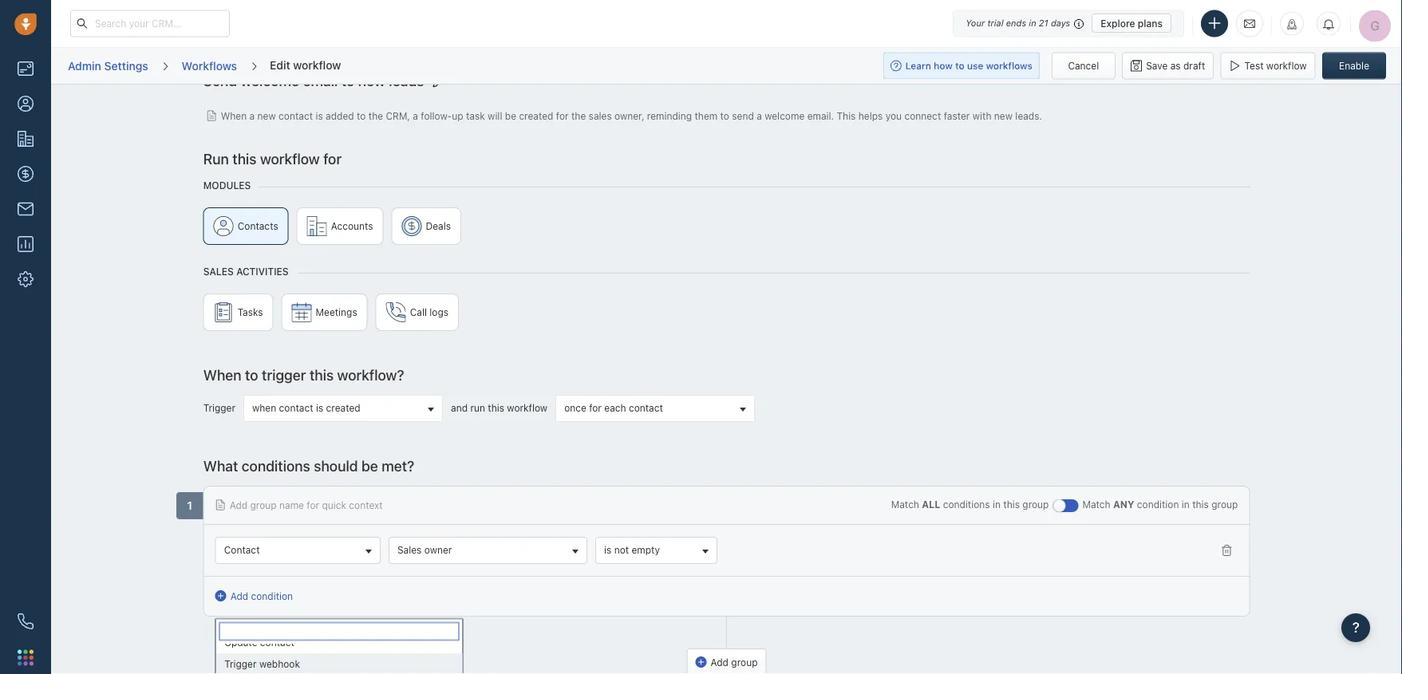 Task type: vqa. For each thing, say whether or not it's contained in the screenshot.
2nd -- from the right
no



Task type: locate. For each thing, give the bounding box(es) containing it.
leads.
[[1016, 110, 1042, 121]]

0 horizontal spatial be
[[362, 457, 378, 474]]

1 horizontal spatial conditions
[[943, 499, 990, 510]]

1 vertical spatial created
[[326, 402, 360, 413]]

0 horizontal spatial the
[[369, 110, 383, 121]]

to
[[341, 71, 355, 89], [357, 110, 366, 121], [720, 110, 729, 121], [245, 366, 258, 383]]

0 vertical spatial when
[[221, 110, 247, 121]]

in left 21
[[1029, 18, 1037, 28]]

group for modules
[[203, 207, 1250, 253]]

1 horizontal spatial match
[[1083, 499, 1111, 510]]

0 horizontal spatial sales
[[203, 266, 234, 277]]

sales
[[203, 266, 234, 277], [397, 544, 422, 556]]

1 vertical spatial when
[[203, 366, 242, 383]]

2 group from the top
[[203, 293, 1250, 339]]

conditions right all
[[943, 499, 990, 510]]

connect
[[905, 110, 941, 121]]

is left added
[[316, 110, 323, 121]]

add for add group name for quick context
[[230, 499, 248, 510]]

trigger down "update"
[[224, 659, 256, 670]]

1 horizontal spatial the
[[571, 110, 586, 121]]

activities
[[236, 266, 289, 277]]

match all conditions in this group
[[891, 499, 1049, 510]]

contact up the webhook at bottom
[[260, 637, 294, 648]]

2 match from the left
[[1083, 499, 1111, 510]]

0 vertical spatial sales
[[203, 266, 234, 277]]

a up run this workflow for
[[250, 110, 255, 121]]

1 vertical spatial condition
[[251, 590, 293, 601]]

for left sales
[[556, 110, 569, 121]]

0 horizontal spatial match
[[891, 499, 919, 510]]

1 vertical spatial trigger
[[224, 659, 256, 670]]

workflow right run
[[260, 150, 320, 167]]

test
[[1245, 60, 1264, 71]]

the left sales
[[571, 110, 586, 121]]

group
[[203, 207, 1250, 253], [203, 293, 1250, 339]]

contact right when on the bottom left of page
[[279, 402, 313, 413]]

0 vertical spatial conditions
[[242, 457, 310, 474]]

in right all
[[993, 499, 1001, 510]]

edit
[[270, 58, 290, 71]]

1 horizontal spatial a
[[413, 110, 418, 121]]

accounts button
[[297, 207, 384, 245]]

to right added
[[357, 110, 366, 121]]

when for when a new contact is added to the crm, a follow-up task will be created for the sales owner, reminding them to send a welcome email. this helps you connect faster with new leads.
[[221, 110, 247, 121]]

in right any
[[1182, 499, 1190, 510]]

freshworks switcher image
[[18, 650, 34, 666]]

be right will
[[505, 110, 516, 121]]

when left trigger
[[203, 366, 242, 383]]

sales inside button
[[397, 544, 422, 556]]

workflow left once
[[507, 402, 548, 413]]

1 vertical spatial conditions
[[943, 499, 990, 510]]

trigger
[[203, 402, 235, 413], [224, 659, 256, 670]]

new left leads
[[358, 71, 385, 89]]

the left crm,
[[369, 110, 383, 121]]

2 vertical spatial is
[[604, 544, 612, 556]]

be
[[505, 110, 516, 121], [362, 457, 378, 474]]

is down when to trigger this workflow?
[[316, 402, 323, 413]]

add group button
[[687, 649, 767, 674]]

0 vertical spatial add
[[230, 499, 248, 510]]

0 vertical spatial welcome
[[241, 71, 299, 89]]

2 horizontal spatial in
[[1182, 499, 1190, 510]]

1 the from the left
[[369, 110, 383, 121]]

1 horizontal spatial created
[[519, 110, 553, 121]]

new right with on the top of the page
[[994, 110, 1013, 121]]

when to trigger this workflow?
[[203, 366, 404, 383]]

conditions
[[242, 457, 310, 474], [943, 499, 990, 510]]

add for add condition
[[230, 590, 248, 601]]

add condition link
[[215, 589, 293, 603]]

owner
[[424, 544, 452, 556]]

created down workflow?
[[326, 402, 360, 413]]

not
[[614, 544, 629, 556]]

match
[[891, 499, 919, 510], [1083, 499, 1111, 510]]

condition up the update contact
[[251, 590, 293, 601]]

condition right any
[[1137, 499, 1179, 510]]

1 vertical spatial welcome
[[765, 110, 805, 121]]

workflow inside button
[[1267, 60, 1307, 71]]

welcome down edit
[[241, 71, 299, 89]]

welcome
[[241, 71, 299, 89], [765, 110, 805, 121]]

what conditions should be met?
[[203, 457, 414, 474]]

sales left owner
[[397, 544, 422, 556]]

0 vertical spatial group
[[203, 207, 1250, 253]]

workflow up email
[[293, 58, 341, 71]]

new
[[358, 71, 385, 89], [257, 110, 276, 121], [994, 110, 1013, 121]]

a right send
[[757, 110, 762, 121]]

once
[[564, 402, 586, 413]]

welcome left email.
[[765, 110, 805, 121]]

0 horizontal spatial a
[[250, 110, 255, 121]]

0 vertical spatial created
[[519, 110, 553, 121]]

for left each
[[589, 402, 602, 413]]

2 vertical spatial add
[[711, 657, 729, 668]]

21
[[1039, 18, 1049, 28]]

once for each contact button
[[556, 395, 755, 422]]

add condition
[[230, 590, 293, 601]]

contact button
[[215, 537, 381, 564]]

for left quick at the left of the page
[[307, 499, 319, 510]]

to left trigger
[[245, 366, 258, 383]]

admin settings link
[[67, 53, 149, 78]]

when
[[252, 402, 276, 413]]

them
[[695, 110, 718, 121]]

0 horizontal spatial conditions
[[242, 457, 310, 474]]

0 vertical spatial be
[[505, 110, 516, 121]]

add group name for quick context
[[230, 499, 383, 510]]

days
[[1051, 18, 1070, 28]]

list box
[[216, 632, 463, 674]]

1 horizontal spatial condition
[[1137, 499, 1179, 510]]

trigger
[[262, 366, 306, 383]]

list box containing update contact
[[216, 632, 463, 674]]

when
[[221, 110, 247, 121], [203, 366, 242, 383]]

add group
[[711, 657, 758, 668]]

trigger left when on the bottom left of page
[[203, 402, 235, 413]]

when a new contact is added to the crm, a follow-up task will be created for the sales owner, reminding them to send a welcome email. this helps you connect faster with new leads.
[[221, 110, 1042, 121]]

match left any
[[1083, 499, 1111, 510]]

1 vertical spatial is
[[316, 402, 323, 413]]

up
[[452, 110, 463, 121]]

is not empty
[[604, 544, 660, 556]]

the
[[369, 110, 383, 121], [571, 110, 586, 121]]

should
[[314, 457, 358, 474]]

send welcome email to new leads
[[203, 71, 424, 89]]

1 a from the left
[[250, 110, 255, 121]]

2 horizontal spatial a
[[757, 110, 762, 121]]

in for condition
[[1182, 499, 1190, 510]]

run
[[203, 150, 229, 167]]

0 vertical spatial trigger
[[203, 402, 235, 413]]

new up run this workflow for
[[257, 110, 276, 121]]

explore
[[1101, 18, 1135, 29]]

call logs
[[410, 306, 449, 318]]

test workflow button
[[1221, 52, 1316, 79]]

email.
[[807, 110, 834, 121]]

created inside button
[[326, 402, 360, 413]]

0 horizontal spatial in
[[993, 499, 1001, 510]]

a
[[250, 110, 255, 121], [413, 110, 418, 121], [757, 110, 762, 121]]

phone image
[[18, 614, 34, 630]]

phone element
[[10, 606, 42, 638]]

trigger inside "trigger webhook" option
[[224, 659, 256, 670]]

in
[[1029, 18, 1037, 28], [993, 499, 1001, 510], [1182, 499, 1190, 510]]

when down send
[[221, 110, 247, 121]]

add inside button
[[711, 657, 729, 668]]

in for ends
[[1029, 18, 1037, 28]]

this
[[837, 110, 856, 121]]

workflow right test
[[1267, 60, 1307, 71]]

1 horizontal spatial be
[[505, 110, 516, 121]]

when contact is created
[[252, 402, 360, 413]]

draft
[[1184, 60, 1205, 71]]

a right crm,
[[413, 110, 418, 121]]

created right will
[[519, 110, 553, 121]]

enable button
[[1323, 52, 1386, 79]]

group containing tasks
[[203, 293, 1250, 339]]

1 match from the left
[[891, 499, 919, 510]]

your trial ends in 21 days
[[966, 18, 1070, 28]]

is left not
[[604, 544, 612, 556]]

conditions up name
[[242, 457, 310, 474]]

0 horizontal spatial created
[[326, 402, 360, 413]]

1 vertical spatial add
[[230, 590, 248, 601]]

sales
[[589, 110, 612, 121]]

with
[[973, 110, 992, 121]]

is
[[316, 110, 323, 121], [316, 402, 323, 413], [604, 544, 612, 556]]

match for match any condition in this group
[[1083, 499, 1111, 510]]

None search field
[[219, 622, 459, 641]]

settings
[[104, 59, 148, 72]]

is inside is not empty button
[[604, 544, 612, 556]]

1 vertical spatial sales
[[397, 544, 422, 556]]

trigger for trigger
[[203, 402, 235, 413]]

this
[[232, 150, 257, 167], [310, 366, 334, 383], [488, 402, 504, 413], [1003, 499, 1020, 510], [1193, 499, 1209, 510]]

1 horizontal spatial in
[[1029, 18, 1037, 28]]

2 horizontal spatial new
[[994, 110, 1013, 121]]

be left met?
[[362, 457, 378, 474]]

trigger webhook
[[224, 659, 300, 670]]

1 vertical spatial group
[[203, 293, 1250, 339]]

to left send
[[720, 110, 729, 121]]

sales left activities
[[203, 266, 234, 277]]

match left all
[[891, 499, 919, 510]]

group containing contacts
[[203, 207, 1250, 253]]

add
[[230, 499, 248, 510], [230, 590, 248, 601], [711, 657, 729, 668]]

1 horizontal spatial sales
[[397, 544, 422, 556]]

email image
[[1244, 17, 1255, 30]]

1 group from the top
[[203, 207, 1250, 253]]

faster
[[944, 110, 970, 121]]

0 horizontal spatial new
[[257, 110, 276, 121]]



Task type: describe. For each thing, give the bounding box(es) containing it.
plans
[[1138, 18, 1163, 29]]

save
[[1146, 60, 1168, 71]]

deals button
[[391, 207, 461, 245]]

sales owner
[[397, 544, 452, 556]]

task
[[466, 110, 485, 121]]

you
[[886, 110, 902, 121]]

call logs button
[[376, 293, 459, 331]]

logs
[[430, 306, 449, 318]]

contact
[[224, 544, 260, 556]]

will
[[488, 110, 502, 121]]

contact right each
[[629, 402, 663, 413]]

2 the from the left
[[571, 110, 586, 121]]

run this workflow for
[[203, 150, 342, 167]]

contacts button
[[203, 207, 289, 245]]

when for when to trigger this workflow?
[[203, 366, 242, 383]]

enable
[[1339, 60, 1370, 71]]

is inside when contact is created button
[[316, 402, 323, 413]]

edit workflow
[[270, 58, 341, 71]]

cancel button
[[1052, 52, 1116, 79]]

added
[[326, 110, 354, 121]]

admin settings
[[68, 59, 148, 72]]

test workflow
[[1245, 60, 1307, 71]]

trigger for trigger webhook
[[224, 659, 256, 670]]

cancel
[[1068, 60, 1099, 71]]

meetings
[[316, 306, 357, 318]]

modules
[[203, 180, 251, 191]]

group for sales activities
[[203, 293, 1250, 339]]

ends
[[1006, 18, 1027, 28]]

3 a from the left
[[757, 110, 762, 121]]

helps
[[859, 110, 883, 121]]

run
[[470, 402, 485, 413]]

leads
[[389, 71, 424, 89]]

each
[[604, 402, 626, 413]]

0 horizontal spatial condition
[[251, 590, 293, 601]]

owner,
[[615, 110, 644, 121]]

empty
[[632, 544, 660, 556]]

name
[[279, 499, 304, 510]]

workflows
[[182, 59, 237, 72]]

trial
[[988, 18, 1004, 28]]

send
[[732, 110, 754, 121]]

1 vertical spatial be
[[362, 457, 378, 474]]

deals
[[426, 220, 451, 231]]

update contact option
[[216, 632, 463, 654]]

group inside the add group button
[[731, 657, 758, 668]]

and run this workflow
[[451, 402, 548, 413]]

for down added
[[323, 150, 342, 167]]

explore plans link
[[1092, 14, 1172, 33]]

tasks
[[238, 306, 263, 318]]

sales owner button
[[389, 537, 587, 564]]

add for add group
[[711, 657, 729, 668]]

meetings button
[[281, 293, 368, 331]]

0 vertical spatial is
[[316, 110, 323, 121]]

0 horizontal spatial welcome
[[241, 71, 299, 89]]

sales for sales activities
[[203, 266, 234, 277]]

what
[[203, 457, 238, 474]]

explore plans
[[1101, 18, 1163, 29]]

when contact is created button
[[243, 395, 443, 422]]

contacts
[[238, 220, 278, 231]]

context
[[349, 499, 383, 510]]

met?
[[382, 457, 414, 474]]

sales for sales owner
[[397, 544, 422, 556]]

2 a from the left
[[413, 110, 418, 121]]

1 horizontal spatial welcome
[[765, 110, 805, 121]]

to right email
[[341, 71, 355, 89]]

contact down send welcome email to new leads
[[279, 110, 313, 121]]

in for conditions
[[993, 499, 1001, 510]]

once for each contact
[[564, 402, 663, 413]]

accounts
[[331, 220, 373, 231]]

for inside button
[[589, 402, 602, 413]]

match for match all conditions in this group
[[891, 499, 919, 510]]

admin
[[68, 59, 101, 72]]

and
[[451, 402, 468, 413]]

send
[[203, 71, 237, 89]]

all
[[922, 499, 940, 510]]

email
[[303, 71, 338, 89]]

your
[[966, 18, 985, 28]]

Search your CRM... text field
[[70, 10, 230, 37]]

as
[[1171, 60, 1181, 71]]

trigger webhook option
[[216, 654, 463, 674]]

call
[[410, 306, 427, 318]]

workflows link
[[181, 53, 238, 78]]

follow-
[[421, 110, 452, 121]]

quick
[[322, 499, 346, 510]]

is not empty button
[[595, 537, 717, 564]]

1 horizontal spatial new
[[358, 71, 385, 89]]

crm,
[[386, 110, 410, 121]]

match any condition in this group
[[1083, 499, 1238, 510]]

workflow?
[[337, 366, 404, 383]]

webhook
[[259, 659, 300, 670]]

contact inside option
[[260, 637, 294, 648]]

update contact
[[224, 637, 294, 648]]

reminding
[[647, 110, 692, 121]]

0 vertical spatial condition
[[1137, 499, 1179, 510]]

any
[[1113, 499, 1135, 510]]

save as draft
[[1146, 60, 1205, 71]]



